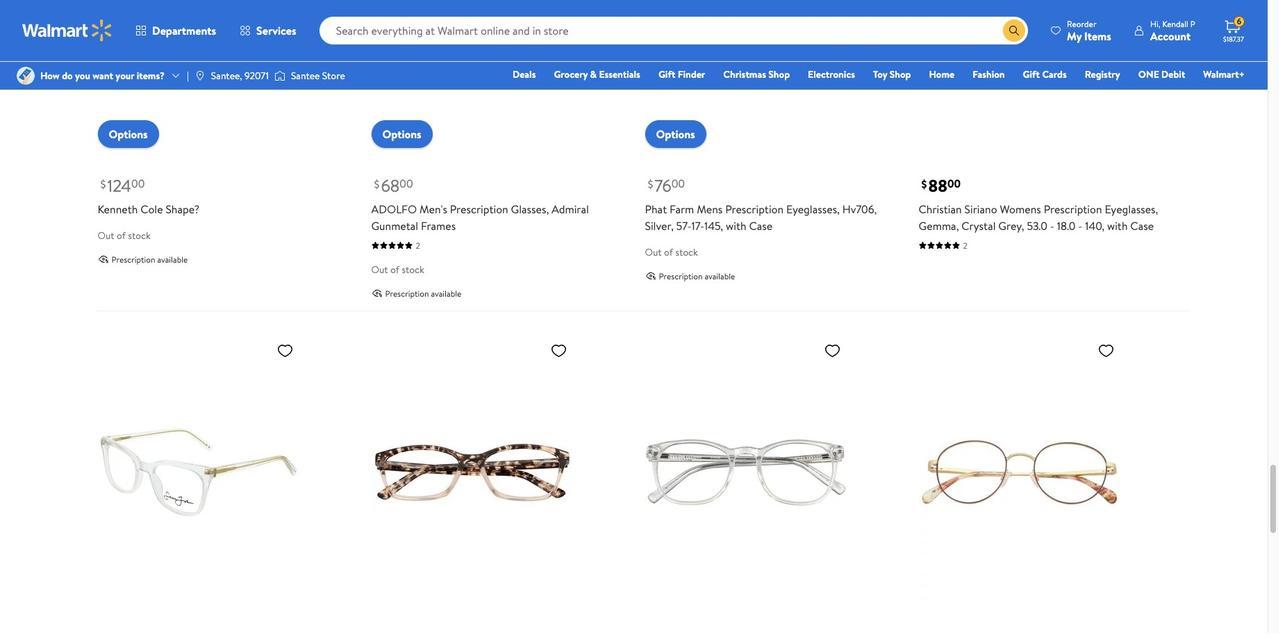 Task type: vqa. For each thing, say whether or not it's contained in the screenshot.
"Account"
yes



Task type: locate. For each thing, give the bounding box(es) containing it.
shop for toy shop
[[890, 67, 912, 81]]

1 vertical spatial out of stock
[[645, 245, 698, 259]]

home
[[930, 67, 955, 81]]

- right 18.0
[[1079, 218, 1083, 233]]

with right 145,
[[726, 218, 747, 233]]

1 vertical spatial stock
[[676, 245, 698, 259]]

00 up the christian
[[948, 176, 961, 191]]

2 horizontal spatial of
[[664, 245, 673, 259]]

services button
[[228, 14, 308, 47]]

00 inside the $ 76 00
[[672, 176, 685, 191]]

out of stock down gunmetal
[[372, 262, 425, 276]]

00 inside "$ 88 00"
[[948, 176, 961, 191]]

electronics link
[[802, 67, 862, 82]]

stock down 57-
[[676, 245, 698, 259]]

of for 124
[[117, 228, 126, 242]]

 image
[[17, 67, 35, 85], [275, 69, 286, 83]]

1 $ from the left
[[100, 176, 106, 192]]

prescription available
[[112, 253, 188, 265], [659, 270, 736, 282], [385, 287, 462, 299]]

3 options from the left
[[657, 126, 696, 142]]

of down silver,
[[664, 245, 673, 259]]

2 down crystal
[[964, 240, 968, 251]]

hard candy womens prescription glasses, duet image
[[372, 336, 573, 609]]

00 inside $ 68 00
[[400, 176, 413, 191]]

grocery & essentials link
[[548, 67, 647, 82]]

glasses,
[[511, 201, 549, 217]]

1 horizontal spatial prescription available
[[385, 287, 462, 299]]

0 vertical spatial available
[[157, 253, 188, 265]]

2 horizontal spatial out of stock
[[645, 245, 698, 259]]

options for 124
[[109, 126, 148, 142]]

0 vertical spatial out
[[98, 228, 114, 242]]

1 vertical spatial available
[[705, 270, 736, 282]]

1 horizontal spatial gift
[[1024, 67, 1041, 81]]

$ for 124
[[100, 176, 106, 192]]

2 case from the left
[[1131, 218, 1155, 233]]

0 horizontal spatial of
[[117, 228, 126, 242]]

of
[[117, 228, 126, 242], [664, 245, 673, 259], [391, 262, 400, 276]]

add to favorites list, bio eyes unisex be31 yucca crystal eyeglass frames image
[[825, 342, 841, 359]]

prescription up 18.0
[[1044, 201, 1103, 217]]

0 vertical spatial of
[[117, 228, 126, 242]]

cards
[[1043, 67, 1067, 81]]

stock for 124
[[128, 228, 151, 242]]

adolfo men's prescription glasses, admiral gunmetal frames image
[[372, 0, 573, 137]]

toy
[[874, 67, 888, 81]]

options up $ 124 00
[[109, 126, 148, 142]]

 image
[[195, 70, 206, 81]]

0 horizontal spatial shop
[[769, 67, 790, 81]]

1 vertical spatial prescription available
[[659, 270, 736, 282]]

0 horizontal spatial eyeglasses,
[[787, 201, 840, 217]]

 image left how
[[17, 67, 35, 85]]

2 horizontal spatial available
[[705, 270, 736, 282]]

hard candy womens prescription glasses, oscar image
[[919, 336, 1121, 609]]

prescription inside christian siriano womens prescription eyeglasses, gemma, crystal grey, 53.0 - 18.0 - 140, with case
[[1044, 201, 1103, 217]]

out of stock for 76
[[645, 245, 698, 259]]

2 vertical spatial out of stock
[[372, 262, 425, 276]]

2 horizontal spatial options
[[657, 126, 696, 142]]

registry
[[1086, 67, 1121, 81]]

crystal
[[962, 218, 996, 233]]

$ left 124
[[100, 176, 106, 192]]

$
[[100, 176, 106, 192], [374, 176, 380, 192], [648, 176, 654, 192], [922, 176, 928, 192]]

santee,
[[211, 69, 242, 83]]

- left 18.0
[[1051, 218, 1055, 233]]

00 up adolfo
[[400, 176, 413, 191]]

2 options link from the left
[[372, 120, 433, 148]]

1 options from the left
[[109, 126, 148, 142]]

prescription down gunmetal
[[385, 287, 429, 299]]

1 horizontal spatial out
[[372, 262, 388, 276]]

available for 124
[[157, 253, 188, 265]]

add to favorites list, hard candy womens prescription glasses, oscar image
[[1099, 342, 1115, 359]]

search icon image
[[1009, 25, 1020, 36]]

with inside phat farm mens prescription eyeglasses, hv706, silver, 57-17-145, with case
[[726, 218, 747, 233]]

0 vertical spatial stock
[[128, 228, 151, 242]]

2 options from the left
[[383, 126, 422, 142]]

out
[[98, 228, 114, 242], [645, 245, 662, 259], [372, 262, 388, 276]]

gift for gift finder
[[659, 67, 676, 81]]

1 horizontal spatial shop
[[890, 67, 912, 81]]

6 $187.37
[[1224, 15, 1245, 44]]

1 vertical spatial out
[[645, 245, 662, 259]]

case right the 140,
[[1131, 218, 1155, 233]]

out up prescription available image
[[645, 245, 662, 259]]

0 horizontal spatial -
[[1051, 218, 1055, 233]]

gift left finder
[[659, 67, 676, 81]]

2 vertical spatial available
[[431, 287, 462, 299]]

of for 76
[[664, 245, 673, 259]]

prescription down kenneth cole shape?
[[112, 253, 155, 265]]

reorder my items
[[1068, 18, 1112, 43]]

out down kenneth
[[98, 228, 114, 242]]

0 horizontal spatial options
[[109, 126, 148, 142]]

$ left 68
[[374, 176, 380, 192]]

3 options link from the left
[[645, 120, 707, 148]]

2 shop from the left
[[890, 67, 912, 81]]

with right the 140,
[[1108, 218, 1128, 233]]

prescription available down frames
[[385, 287, 462, 299]]

2 for 68
[[416, 240, 420, 251]]

options link
[[98, 120, 159, 148], [372, 120, 433, 148], [645, 120, 707, 148]]

options link up $ 124 00
[[98, 120, 159, 148]]

1 horizontal spatial options link
[[372, 120, 433, 148]]

0 horizontal spatial available
[[157, 253, 188, 265]]

$ inside "$ 88 00"
[[922, 176, 928, 192]]

1 horizontal spatial case
[[1131, 218, 1155, 233]]

1 horizontal spatial 2
[[964, 240, 968, 251]]

$ left the 76
[[648, 176, 654, 192]]

1 horizontal spatial available
[[431, 287, 462, 299]]

2 2 from the left
[[964, 240, 968, 251]]

0 horizontal spatial out of stock
[[98, 228, 151, 242]]

shop right christmas
[[769, 67, 790, 81]]

2 00 from the left
[[400, 176, 413, 191]]

gift finder
[[659, 67, 706, 81]]

140,
[[1086, 218, 1105, 233]]

$ inside $ 124 00
[[100, 176, 106, 192]]

0 horizontal spatial stock
[[128, 228, 151, 242]]

0 horizontal spatial options link
[[98, 120, 159, 148]]

2 horizontal spatial prescription available
[[659, 270, 736, 282]]

p
[[1191, 18, 1196, 30]]

1 gift from the left
[[659, 67, 676, 81]]

1 horizontal spatial -
[[1079, 218, 1083, 233]]

0 horizontal spatial  image
[[17, 67, 35, 85]]

santee
[[291, 69, 320, 83]]

00 for 88
[[948, 176, 961, 191]]

account
[[1151, 28, 1192, 43]]

prescription right mens on the top right of page
[[726, 201, 784, 217]]

1 2 from the left
[[416, 240, 420, 251]]

case right 145,
[[750, 218, 773, 233]]

gift for gift cards
[[1024, 67, 1041, 81]]

store
[[322, 69, 345, 83]]

1 00 from the left
[[131, 176, 145, 191]]

available down shape?
[[157, 253, 188, 265]]

with
[[726, 218, 747, 233], [1108, 218, 1128, 233]]

1 horizontal spatial  image
[[275, 69, 286, 83]]

0 horizontal spatial prescription available image
[[98, 254, 109, 265]]

$187.37
[[1224, 34, 1245, 44]]

$ for 68
[[374, 176, 380, 192]]

options
[[109, 126, 148, 142], [383, 126, 422, 142], [657, 126, 696, 142]]

out for 124
[[98, 228, 114, 242]]

santee, 92071
[[211, 69, 269, 83]]

00 up kenneth cole shape?
[[131, 176, 145, 191]]

3 $ from the left
[[648, 176, 654, 192]]

0 horizontal spatial 2
[[416, 240, 420, 251]]

prescription available down kenneth cole shape?
[[112, 253, 188, 265]]

1 horizontal spatial stock
[[402, 262, 425, 276]]

1 horizontal spatial with
[[1108, 218, 1128, 233]]

stock down gunmetal
[[402, 262, 425, 276]]

53.0
[[1028, 218, 1048, 233]]

2 horizontal spatial stock
[[676, 245, 698, 259]]

kenneth cole shape? image
[[98, 0, 299, 137]]

2 eyeglasses, from the left
[[1105, 201, 1159, 217]]

1 options link from the left
[[98, 120, 159, 148]]

1 shop from the left
[[769, 67, 790, 81]]

2 vertical spatial of
[[391, 262, 400, 276]]

shop
[[769, 67, 790, 81], [890, 67, 912, 81]]

2 gift from the left
[[1024, 67, 1041, 81]]

prescription available right prescription available image
[[659, 270, 736, 282]]

2 $ from the left
[[374, 176, 380, 192]]

phat
[[645, 201, 667, 217]]

options for 76
[[657, 126, 696, 142]]

of down gunmetal
[[391, 262, 400, 276]]

1 case from the left
[[750, 218, 773, 233]]

prescription right prescription available image
[[659, 270, 703, 282]]

2
[[416, 240, 420, 251], [964, 240, 968, 251]]

out for 76
[[645, 245, 662, 259]]

00 up farm
[[672, 176, 685, 191]]

options up the $ 76 00
[[657, 126, 696, 142]]

departments button
[[124, 14, 228, 47]]

out of stock
[[98, 228, 151, 242], [645, 245, 698, 259], [372, 262, 425, 276]]

0 horizontal spatial out
[[98, 228, 114, 242]]

men's
[[420, 201, 448, 217]]

 image right 92071
[[275, 69, 286, 83]]

$ 68 00
[[374, 173, 413, 197]]

2 for 88
[[964, 240, 968, 251]]

2 vertical spatial stock
[[402, 262, 425, 276]]

0 horizontal spatial gift
[[659, 67, 676, 81]]

1 vertical spatial of
[[664, 245, 673, 259]]

prescription up frames
[[450, 201, 509, 217]]

options link for 124
[[98, 120, 159, 148]]

3 00 from the left
[[672, 176, 685, 191]]

-
[[1051, 218, 1055, 233], [1079, 218, 1083, 233]]

stock down kenneth cole shape?
[[128, 228, 151, 242]]

prescription available image
[[98, 254, 109, 265], [372, 288, 383, 299]]

phat farm mens prescription eyeglasses, hv706, silver, 57-17-145, with case image
[[645, 0, 847, 137]]

christian siriano womens prescription eyeglasses, gemma, crystal grey, 53.0 - 18.0 - 140, with case image
[[919, 0, 1121, 137]]

1 horizontal spatial options
[[383, 126, 422, 142]]

mens
[[697, 201, 723, 217]]

available down frames
[[431, 287, 462, 299]]

case inside christian siriano womens prescription eyeglasses, gemma, crystal grey, 53.0 - 18.0 - 140, with case
[[1131, 218, 1155, 233]]

2 vertical spatial prescription available
[[385, 287, 462, 299]]

$ inside the $ 76 00
[[648, 176, 654, 192]]

1 horizontal spatial eyeglasses,
[[1105, 201, 1159, 217]]

4 00 from the left
[[948, 176, 961, 191]]

options link up the $ 76 00
[[645, 120, 707, 148]]

$ left 88
[[922, 176, 928, 192]]

out of stock down silver,
[[645, 245, 698, 259]]

eyeglasses, inside christian siriano womens prescription eyeglasses, gemma, crystal grey, 53.0 - 18.0 - 140, with case
[[1105, 201, 1159, 217]]

2 horizontal spatial options link
[[645, 120, 707, 148]]

gift
[[659, 67, 676, 81], [1024, 67, 1041, 81]]

shop right toy
[[890, 67, 912, 81]]

00 inside $ 124 00
[[131, 176, 145, 191]]

gift left cards
[[1024, 67, 1041, 81]]

$ 76 00
[[648, 173, 685, 197]]

2 down gunmetal
[[416, 240, 420, 251]]

2 horizontal spatial out
[[645, 245, 662, 259]]

stock for 76
[[676, 245, 698, 259]]

124
[[107, 173, 131, 197]]

options link up $ 68 00
[[372, 120, 433, 148]]

do
[[62, 69, 73, 83]]

prescription inside phat farm mens prescription eyeglasses, hv706, silver, 57-17-145, with case
[[726, 201, 784, 217]]

gift cards
[[1024, 67, 1067, 81]]

0 vertical spatial prescription available image
[[98, 254, 109, 265]]

4 $ from the left
[[922, 176, 928, 192]]

0 vertical spatial prescription available
[[112, 253, 188, 265]]

1 with from the left
[[726, 218, 747, 233]]

items?
[[137, 69, 165, 83]]

want
[[93, 69, 113, 83]]

0 horizontal spatial with
[[726, 218, 747, 233]]

finder
[[678, 67, 706, 81]]

57-
[[677, 218, 692, 233]]

services
[[257, 23, 297, 38]]

$ 88 00
[[922, 173, 961, 197]]

available down 145,
[[705, 270, 736, 282]]

0 vertical spatial out of stock
[[98, 228, 151, 242]]

womens
[[1001, 201, 1042, 217]]

$ inside $ 68 00
[[374, 176, 380, 192]]

2 with from the left
[[1108, 218, 1128, 233]]

hv706,
[[843, 201, 877, 217]]

out down gunmetal
[[372, 262, 388, 276]]

00
[[131, 176, 145, 191], [400, 176, 413, 191], [672, 176, 685, 191], [948, 176, 961, 191]]

out of stock down kenneth
[[98, 228, 151, 242]]

1 horizontal spatial prescription available image
[[372, 288, 383, 299]]

0 horizontal spatial case
[[750, 218, 773, 233]]

stock
[[128, 228, 151, 242], [676, 245, 698, 259], [402, 262, 425, 276]]

adolfo
[[372, 201, 417, 217]]

1 eyeglasses, from the left
[[787, 201, 840, 217]]

you
[[75, 69, 90, 83]]

1 - from the left
[[1051, 218, 1055, 233]]

0 horizontal spatial prescription available
[[112, 253, 188, 265]]

6
[[1238, 15, 1242, 27]]

prescription
[[450, 201, 509, 217], [726, 201, 784, 217], [1044, 201, 1103, 217], [112, 253, 155, 265], [659, 270, 703, 282], [385, 287, 429, 299]]

eyeglasses, for 88
[[1105, 201, 1159, 217]]

gunmetal
[[372, 218, 419, 233]]

hi,
[[1151, 18, 1161, 30]]

options up $ 68 00
[[383, 126, 422, 142]]

one debit link
[[1133, 67, 1192, 82]]

eyeglasses, inside phat farm mens prescription eyeglasses, hv706, silver, 57-17-145, with case
[[787, 201, 840, 217]]

options for 68
[[383, 126, 422, 142]]

|
[[187, 69, 189, 83]]

145,
[[705, 218, 724, 233]]

of down kenneth
[[117, 228, 126, 242]]



Task type: describe. For each thing, give the bounding box(es) containing it.
bio eyes unisex be31 yucca crystal eyeglass frames image
[[645, 336, 847, 609]]

prescription available image
[[645, 270, 657, 282]]

phat farm mens prescription eyeglasses, hv706, silver, 57-17-145, with case
[[645, 201, 877, 233]]

eyeglasses, for 76
[[787, 201, 840, 217]]

2 vertical spatial out
[[372, 262, 388, 276]]

home link
[[923, 67, 961, 82]]

shop for christmas shop
[[769, 67, 790, 81]]

00 for 68
[[400, 176, 413, 191]]

christian
[[919, 201, 962, 217]]

my
[[1068, 28, 1082, 43]]

cole
[[141, 201, 163, 217]]

case inside phat farm mens prescription eyeglasses, hv706, silver, 57-17-145, with case
[[750, 218, 773, 233]]

&
[[591, 67, 597, 81]]

admiral
[[552, 201, 589, 217]]

options link for 68
[[372, 120, 433, 148]]

santee store
[[291, 69, 345, 83]]

1 horizontal spatial of
[[391, 262, 400, 276]]

$ for 88
[[922, 176, 928, 192]]

gift finder link
[[653, 67, 712, 82]]

deals link
[[507, 67, 542, 82]]

departments
[[152, 23, 216, 38]]

grocery
[[554, 67, 588, 81]]

farm
[[670, 201, 695, 217]]

one debit
[[1139, 67, 1186, 81]]

essentials
[[599, 67, 641, 81]]

items
[[1085, 28, 1112, 43]]

add to favorites list, hard candy womens prescription glasses, duet image
[[551, 342, 568, 359]]

00 for 76
[[672, 176, 685, 191]]

76
[[655, 173, 672, 197]]

options link for 76
[[645, 120, 707, 148]]

your
[[116, 69, 134, 83]]

17-
[[692, 218, 705, 233]]

prescription inside adolfo men's prescription glasses, admiral gunmetal frames
[[450, 201, 509, 217]]

debit
[[1162, 67, 1186, 81]]

kenneth
[[98, 201, 138, 217]]

siriano
[[965, 201, 998, 217]]

 image for how do you want your items?
[[17, 67, 35, 85]]

2 - from the left
[[1079, 218, 1083, 233]]

toy shop
[[874, 67, 912, 81]]

grocery & essentials
[[554, 67, 641, 81]]

hi, kendall p account
[[1151, 18, 1196, 43]]

grey,
[[999, 218, 1025, 233]]

how
[[40, 69, 60, 83]]

walmart+
[[1204, 67, 1246, 81]]

Search search field
[[319, 17, 1029, 44]]

deals
[[513, 67, 536, 81]]

kendall
[[1163, 18, 1189, 30]]

sean john teacup image
[[98, 336, 299, 609]]

88
[[929, 173, 948, 197]]

gemma,
[[919, 218, 960, 233]]

with inside christian siriano womens prescription eyeglasses, gemma, crystal grey, 53.0 - 18.0 - 140, with case
[[1108, 218, 1128, 233]]

fashion
[[973, 67, 1005, 81]]

one
[[1139, 67, 1160, 81]]

christmas
[[724, 67, 767, 81]]

1 horizontal spatial out of stock
[[372, 262, 425, 276]]

shape?
[[166, 201, 200, 217]]

add to favorites list, sean john teacup image
[[277, 342, 294, 359]]

silver,
[[645, 218, 674, 233]]

92071
[[245, 69, 269, 83]]

walmart image
[[22, 19, 113, 42]]

walmart+ link
[[1198, 67, 1252, 82]]

kenneth cole shape?
[[98, 201, 200, 217]]

prescription available for 124
[[112, 253, 188, 265]]

electronics
[[808, 67, 856, 81]]

how do you want your items?
[[40, 69, 165, 83]]

 image for santee store
[[275, 69, 286, 83]]

out of stock for 124
[[98, 228, 151, 242]]

christmas shop link
[[718, 67, 797, 82]]

registry link
[[1079, 67, 1127, 82]]

reorder
[[1068, 18, 1097, 30]]

fashion link
[[967, 67, 1012, 82]]

christmas shop
[[724, 67, 790, 81]]

toy shop link
[[867, 67, 918, 82]]

$ for 76
[[648, 176, 654, 192]]

00 for 124
[[131, 176, 145, 191]]

68
[[381, 173, 400, 197]]

frames
[[421, 218, 456, 233]]

1 vertical spatial prescription available image
[[372, 288, 383, 299]]

gift cards link
[[1017, 67, 1074, 82]]

prescription available for 76
[[659, 270, 736, 282]]

18.0
[[1058, 218, 1076, 233]]

Walmart Site-Wide search field
[[319, 17, 1029, 44]]

adolfo men's prescription glasses, admiral gunmetal frames
[[372, 201, 589, 233]]

christian siriano womens prescription eyeglasses, gemma, crystal grey, 53.0 - 18.0 - 140, with case
[[919, 201, 1159, 233]]

available for 76
[[705, 270, 736, 282]]

$ 124 00
[[100, 173, 145, 197]]



